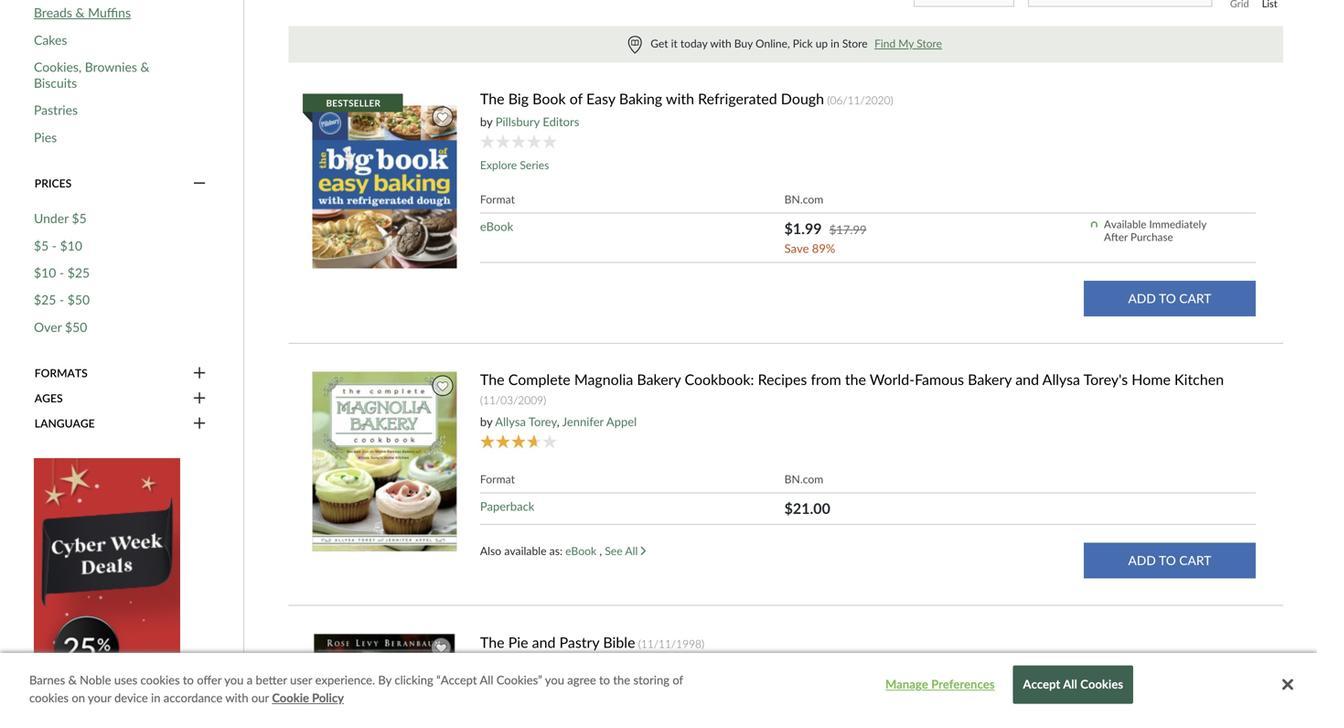Task type: vqa. For each thing, say whether or not it's contained in the screenshot.
the Iykyk
no



Task type: locate. For each thing, give the bounding box(es) containing it.
format for paperback
[[480, 473, 515, 486]]

the
[[480, 90, 505, 108], [480, 370, 505, 388], [480, 633, 505, 651]]

0 vertical spatial ,
[[557, 414, 559, 429]]

store left find
[[842, 37, 868, 50]]

kitchen
[[1174, 370, 1224, 388]]

in right the device
[[151, 691, 161, 705]]

1 you from the left
[[224, 673, 244, 687]]

the inside the big book of easy baking with refrigerated dough (06/11/2020) by pillsbury editors
[[480, 90, 505, 108]]

0 horizontal spatial you
[[224, 673, 244, 687]]

0 horizontal spatial $5
[[34, 238, 49, 253]]

the left the storing
[[613, 673, 630, 687]]

, left the jennifer at the left of page
[[557, 414, 559, 429]]

also
[[480, 544, 501, 557]]

$50
[[67, 292, 90, 308], [65, 319, 87, 335]]

0 vertical spatial of
[[570, 90, 583, 108]]

cookie policy
[[272, 691, 344, 705]]

with left buy
[[710, 37, 731, 50]]

,
[[557, 414, 559, 429], [599, 544, 602, 557]]

0 vertical spatial bn.com
[[784, 193, 824, 206]]

save
[[784, 241, 809, 256]]

up
[[816, 37, 828, 50]]

pastry
[[559, 633, 599, 651]]

all inside the barnes & noble uses cookies to offer you a better user experience. by clicking "accept all cookies" you agree to the storing of cookies on your device in accordance with our
[[480, 673, 493, 687]]

2 format from the top
[[480, 473, 515, 486]]

cookbook:
[[685, 370, 754, 388]]

- down $10 - $25 link
[[59, 292, 64, 308]]

ebook link
[[480, 219, 513, 234], [565, 544, 597, 557]]

by
[[480, 114, 492, 129], [480, 414, 492, 429]]

2 horizontal spatial all
[[1063, 677, 1077, 692]]

1 the from the top
[[480, 90, 505, 108]]

$25 - $50
[[34, 292, 90, 308]]

cookies
[[140, 673, 180, 687], [29, 691, 69, 705]]

ebook
[[480, 219, 513, 234], [565, 544, 597, 557]]

0 horizontal spatial $10
[[34, 265, 56, 280]]

0 horizontal spatial and
[[532, 633, 556, 651]]

accept all cookies button
[[1013, 666, 1133, 704]]

0 vertical spatial $10
[[60, 238, 82, 253]]

region
[[289, 26, 1283, 63]]

dough
[[781, 90, 824, 108]]

, left see
[[599, 544, 602, 557]]

1 horizontal spatial and
[[1015, 370, 1039, 388]]

$50 down $10 - $25 link
[[67, 292, 90, 308]]

the
[[845, 370, 866, 388], [613, 673, 630, 687]]

from
[[811, 370, 841, 388]]

0 horizontal spatial store
[[842, 37, 868, 50]]

1 horizontal spatial ebook link
[[565, 544, 597, 557]]

0 vertical spatial allysa
[[1042, 370, 1080, 388]]

pick
[[793, 37, 813, 50]]

1 vertical spatial $25
[[34, 292, 56, 308]]

1 vertical spatial cookies
[[29, 691, 69, 705]]

bn.com up the $21.00
[[784, 473, 824, 486]]

store right my
[[917, 37, 942, 50]]

1 horizontal spatial allysa
[[1042, 370, 1080, 388]]

ebook right as: at the left of page
[[565, 544, 597, 557]]

1 vertical spatial $10
[[34, 265, 56, 280]]

$50 inside "link"
[[67, 292, 90, 308]]

book
[[532, 90, 566, 108]]

1 vertical spatial in
[[151, 691, 161, 705]]

plus image
[[193, 390, 206, 407], [193, 415, 206, 432]]

0 vertical spatial by
[[480, 114, 492, 129]]

you left a
[[224, 673, 244, 687]]

all for accept
[[1063, 677, 1077, 692]]

all left right image
[[625, 544, 638, 557]]

$10 up $10 - $25
[[60, 238, 82, 253]]

the inside the complete magnolia bakery cookbook: recipes from the world-famous bakery and allysa torey's home kitchen (11/03/2009) by allysa torey , jennifer appel
[[480, 370, 505, 388]]

0 vertical spatial ebook link
[[480, 219, 513, 234]]

store
[[842, 37, 868, 50], [917, 37, 942, 50]]

$10 down '$5 - $10' link at the top of page
[[34, 265, 56, 280]]

1 vertical spatial with
[[666, 90, 694, 108]]

0 vertical spatial plus image
[[193, 390, 206, 407]]

1 vertical spatial allysa
[[495, 414, 526, 429]]

storing
[[633, 673, 670, 687]]

1 horizontal spatial in
[[831, 37, 839, 50]]

all right accept
[[1063, 677, 1077, 692]]

all inside button
[[1063, 677, 1077, 692]]

2 bn.com from the top
[[784, 473, 824, 486]]

0 horizontal spatial to
[[183, 673, 194, 687]]

0 vertical spatial and
[[1015, 370, 1039, 388]]

$25 up $25 - $50
[[67, 265, 90, 280]]

& for muffins
[[75, 5, 85, 20]]

2 bakery from the left
[[968, 370, 1012, 388]]

the left "pie"
[[480, 633, 505, 651]]

1 horizontal spatial cookies
[[140, 673, 180, 687]]

cookies down barnes
[[29, 691, 69, 705]]

1 horizontal spatial $5
[[72, 211, 87, 226]]

- down the under
[[52, 238, 57, 253]]

$10 - $25
[[34, 265, 90, 280]]

appel
[[606, 414, 637, 429]]

1 vertical spatial plus image
[[193, 415, 206, 432]]

$5 right the under
[[72, 211, 87, 226]]

0 vertical spatial the
[[845, 370, 866, 388]]

1 vertical spatial $50
[[65, 319, 87, 335]]

bn.com
[[784, 193, 824, 206], [784, 473, 824, 486]]

- inside '$5 - $10' link
[[52, 238, 57, 253]]

2 horizontal spatial with
[[710, 37, 731, 50]]

allysa
[[1042, 370, 1080, 388], [495, 414, 526, 429]]

0 horizontal spatial bakery
[[637, 370, 681, 388]]

- for $25
[[59, 292, 64, 308]]

- inside $10 - $25 link
[[59, 265, 64, 280]]

& right breads
[[75, 5, 85, 20]]

1 vertical spatial ebook
[[565, 544, 597, 557]]

world-
[[870, 370, 915, 388]]

pastries link
[[34, 102, 78, 118]]

0 horizontal spatial all
[[480, 673, 493, 687]]

bn.com up $1.99 link
[[784, 193, 824, 206]]

0 horizontal spatial of
[[570, 90, 583, 108]]

- inside the $25 - $50 "link"
[[59, 292, 64, 308]]

0 vertical spatial with
[[710, 37, 731, 50]]

0 vertical spatial ebook
[[480, 219, 513, 234]]

allysa left torey's
[[1042, 370, 1080, 388]]

after
[[1104, 231, 1128, 243]]

with down a
[[225, 691, 248, 705]]

title: the pie and pastry bible, author: rose levy beranbaum image
[[313, 633, 456, 716]]

bn.com for ebook
[[784, 193, 824, 206]]

1 horizontal spatial ,
[[599, 544, 602, 557]]

0 vertical spatial $50
[[67, 292, 90, 308]]

bakery right magnolia
[[637, 370, 681, 388]]

2 vertical spatial the
[[480, 633, 505, 651]]

cakes
[[34, 32, 67, 47]]

the inside the complete magnolia bakery cookbook: recipes from the world-famous bakery and allysa torey's home kitchen (11/03/2009) by allysa torey , jennifer appel
[[845, 370, 866, 388]]

and right "pie"
[[532, 633, 556, 651]]

1 horizontal spatial store
[[917, 37, 942, 50]]

cookie
[[272, 691, 309, 705]]

format
[[480, 193, 515, 206], [480, 473, 515, 486]]

2 vertical spatial with
[[225, 691, 248, 705]]

explore series
[[480, 158, 549, 171]]

you left agree
[[545, 673, 564, 687]]

cookie policy link
[[272, 689, 344, 707]]

1 vertical spatial the
[[480, 370, 505, 388]]

1 plus image from the top
[[193, 390, 206, 407]]

as:
[[549, 544, 563, 557]]

1 format from the top
[[480, 193, 515, 206]]

0 vertical spatial &
[[75, 5, 85, 20]]

0 vertical spatial in
[[831, 37, 839, 50]]

online,
[[756, 37, 790, 50]]

$25 up over
[[34, 292, 56, 308]]

find my store link
[[868, 36, 944, 51]]

manage
[[885, 677, 928, 692]]

$5 - $10 link
[[34, 238, 82, 254]]

the for big
[[480, 90, 505, 108]]

0 horizontal spatial cookies
[[29, 691, 69, 705]]

old price was $17.99 element
[[825, 222, 867, 237]]

by down (11/03/2009)
[[480, 414, 492, 429]]

with right baking
[[666, 90, 694, 108]]

1 store from the left
[[842, 37, 868, 50]]

1 vertical spatial -
[[59, 265, 64, 280]]

1 vertical spatial &
[[140, 59, 150, 75]]

format down explore
[[480, 193, 515, 206]]

0 horizontal spatial ,
[[557, 414, 559, 429]]

$10
[[60, 238, 82, 253], [34, 265, 56, 280]]

0 vertical spatial $25
[[67, 265, 90, 280]]

1 vertical spatial of
[[673, 673, 683, 687]]

region containing get it today with buy online, pick up in store
[[289, 26, 1283, 63]]

1 horizontal spatial all
[[625, 544, 638, 557]]

1 by from the top
[[480, 114, 492, 129]]

by
[[378, 673, 392, 687]]

2 store from the left
[[917, 37, 942, 50]]

prices button
[[34, 175, 208, 192]]

None submit
[[1084, 281, 1256, 316], [1084, 543, 1256, 579], [1084, 281, 1256, 316], [1084, 543, 1256, 579]]

cookies, brownies & biscuits link
[[34, 59, 185, 91]]

in right up
[[831, 37, 839, 50]]

cakes link
[[34, 32, 67, 48]]

0 horizontal spatial $25
[[34, 292, 56, 308]]

bopis small image
[[628, 36, 642, 54]]

$50 right over
[[65, 319, 87, 335]]

2 to from the left
[[599, 673, 610, 687]]

"accept
[[436, 673, 477, 687]]

with inside the big book of easy baking with refrigerated dough (06/11/2020) by pillsbury editors
[[666, 90, 694, 108]]

the up (11/03/2009)
[[480, 370, 505, 388]]

89%
[[812, 241, 835, 256]]

of
[[570, 90, 583, 108], [673, 673, 683, 687]]

1 horizontal spatial to
[[599, 673, 610, 687]]

cookies up the device
[[140, 673, 180, 687]]

pie
[[508, 633, 528, 651]]

language
[[35, 416, 95, 430]]

0 vertical spatial format
[[480, 193, 515, 206]]

to up the accordance
[[183, 673, 194, 687]]

agree
[[567, 673, 596, 687]]

2 plus image from the top
[[193, 415, 206, 432]]

0 horizontal spatial in
[[151, 691, 161, 705]]

1 vertical spatial ebook link
[[565, 544, 597, 557]]

$5 down the under
[[34, 238, 49, 253]]

of right the storing
[[673, 673, 683, 687]]

3 the from the top
[[480, 633, 505, 651]]

allysa down (11/03/2009)
[[495, 414, 526, 429]]

2 by from the top
[[480, 414, 492, 429]]

1 bn.com from the top
[[784, 193, 824, 206]]

format up the paperback link
[[480, 473, 515, 486]]

torey
[[529, 414, 557, 429]]

the left big
[[480, 90, 505, 108]]

& right the brownies on the top left of the page
[[140, 59, 150, 75]]

2 vertical spatial &
[[68, 673, 77, 687]]

to
[[183, 673, 194, 687], [599, 673, 610, 687]]

0 vertical spatial the
[[480, 90, 505, 108]]

the right the from
[[845, 370, 866, 388]]

bn.com for paperback
[[784, 473, 824, 486]]

1 vertical spatial the
[[613, 673, 630, 687]]

complete
[[508, 370, 571, 388]]

jennifer
[[562, 414, 604, 429]]

& up the on
[[68, 673, 77, 687]]

of left "easy" at the left of page
[[570, 90, 583, 108]]

ebook link down explore
[[480, 219, 513, 234]]

ebook link right as: at the left of page
[[565, 544, 597, 557]]

with
[[710, 37, 731, 50], [666, 90, 694, 108], [225, 691, 248, 705]]

bakery right famous
[[968, 370, 1012, 388]]

0 horizontal spatial ebook link
[[480, 219, 513, 234]]

by left pillsbury
[[480, 114, 492, 129]]

$1.99 link
[[784, 220, 822, 237]]

ages
[[35, 391, 63, 405]]

1 horizontal spatial bakery
[[968, 370, 1012, 388]]

bakery
[[637, 370, 681, 388], [968, 370, 1012, 388]]

all for see
[[625, 544, 638, 557]]

2 the from the top
[[480, 370, 505, 388]]

pies
[[34, 129, 57, 145]]

1 horizontal spatial with
[[666, 90, 694, 108]]

0 vertical spatial -
[[52, 238, 57, 253]]

0 horizontal spatial the
[[613, 673, 630, 687]]

the for complete
[[480, 370, 505, 388]]

1 vertical spatial bn.com
[[784, 473, 824, 486]]

and
[[1015, 370, 1039, 388], [532, 633, 556, 651]]

purchase
[[1131, 231, 1173, 243]]

a
[[247, 673, 253, 687]]

1 horizontal spatial the
[[845, 370, 866, 388]]

2 vertical spatial -
[[59, 292, 64, 308]]

0 horizontal spatial with
[[225, 691, 248, 705]]

to right agree
[[599, 673, 610, 687]]

1 vertical spatial format
[[480, 473, 515, 486]]

& inside the barnes & noble uses cookies to offer you a better user experience. by clicking "accept all cookies" you agree to the storing of cookies on your device in accordance with our
[[68, 673, 77, 687]]

0 vertical spatial cookies
[[140, 673, 180, 687]]

- up $25 - $50
[[59, 265, 64, 280]]

pastries
[[34, 102, 78, 118]]

- for $10
[[59, 265, 64, 280]]

ebook down explore
[[480, 219, 513, 234]]

1 horizontal spatial you
[[545, 673, 564, 687]]

$25 inside "link"
[[34, 292, 56, 308]]

1 horizontal spatial of
[[673, 673, 683, 687]]

1 vertical spatial by
[[480, 414, 492, 429]]

and left torey's
[[1015, 370, 1039, 388]]

our
[[251, 691, 269, 705]]

1 horizontal spatial $25
[[67, 265, 90, 280]]

all right "accept
[[480, 673, 493, 687]]



Task type: describe. For each thing, give the bounding box(es) containing it.
by inside the big book of easy baking with refrigerated dough (06/11/2020) by pillsbury editors
[[480, 114, 492, 129]]

experience.
[[315, 673, 375, 687]]

$1.99 $17.99 save 89%
[[784, 220, 867, 256]]

1 vertical spatial ,
[[599, 544, 602, 557]]

under $5
[[34, 211, 87, 226]]

on
[[72, 691, 85, 705]]

of inside the big book of easy baking with refrigerated dough (06/11/2020) by pillsbury editors
[[570, 90, 583, 108]]

explore series link
[[480, 154, 549, 171]]

easy
[[586, 90, 615, 108]]

paperback
[[480, 499, 535, 514]]

plus image for language
[[193, 415, 206, 432]]

- for $5
[[52, 238, 57, 253]]

1 horizontal spatial ebook
[[565, 544, 597, 557]]

with inside 'region'
[[710, 37, 731, 50]]

accept all cookies
[[1023, 677, 1123, 692]]

available
[[504, 544, 547, 557]]

advertisement region
[[34, 458, 180, 716]]

pillsbury
[[496, 114, 540, 129]]

in inside 'region'
[[831, 37, 839, 50]]

find
[[875, 37, 896, 50]]

device
[[114, 691, 148, 705]]

language button
[[34, 415, 208, 432]]

2 you from the left
[[545, 673, 564, 687]]

accordance
[[164, 691, 223, 705]]

manage preferences
[[885, 677, 995, 692]]

manage preferences button
[[883, 667, 997, 703]]

it
[[671, 37, 678, 50]]

0 horizontal spatial allysa
[[495, 414, 526, 429]]

breads
[[34, 5, 72, 20]]

$21.00
[[784, 500, 830, 517]]

breads & muffins link
[[34, 5, 131, 21]]

get
[[651, 37, 668, 50]]

$21.00 link
[[784, 500, 830, 517]]

$25 - $50 link
[[34, 292, 90, 308]]

cookies
[[1081, 677, 1123, 692]]

see all link
[[605, 544, 646, 557]]

under
[[34, 211, 69, 226]]

paperback link
[[480, 499, 535, 514]]

under $5 link
[[34, 211, 87, 227]]

get it today with buy online, pick up in store find my store
[[651, 37, 942, 50]]

refrigerated
[[698, 90, 777, 108]]

cookies,
[[34, 59, 82, 75]]

0 horizontal spatial ebook
[[480, 219, 513, 234]]

prices
[[35, 177, 72, 190]]

noble
[[80, 673, 111, 687]]

format for ebook
[[480, 193, 515, 206]]

1 to from the left
[[183, 673, 194, 687]]

in inside the barnes & noble uses cookies to offer you a better user experience. by clicking "accept all cookies" you agree to the storing of cookies on your device in accordance with our
[[151, 691, 161, 705]]

0 vertical spatial $5
[[72, 211, 87, 226]]

the big book of easy baking with refrigerated dough (06/11/2020) by pillsbury editors
[[480, 90, 893, 129]]

with inside the barnes & noble uses cookies to offer you a better user experience. by clicking "accept all cookies" you agree to the storing of cookies on your device in accordance with our
[[225, 691, 248, 705]]

(11/03/2009)
[[480, 393, 546, 407]]

pillsbury editors link
[[496, 114, 579, 129]]

editors
[[543, 114, 579, 129]]

clicking
[[395, 673, 433, 687]]

the for pie
[[480, 633, 505, 651]]

(06/11/2020)
[[827, 93, 893, 107]]

& inside cookies, brownies & biscuits
[[140, 59, 150, 75]]

over $50
[[34, 319, 87, 335]]

user
[[290, 673, 312, 687]]

barnes & noble uses cookies to offer you a better user experience. by clicking "accept all cookies" you agree to the storing of cookies on your device in accordance with our
[[29, 673, 683, 705]]

& for noble
[[68, 673, 77, 687]]

muffins
[[88, 5, 131, 20]]

save 88% element
[[784, 240, 1089, 258]]

1 vertical spatial and
[[532, 633, 556, 651]]

biscuits
[[34, 75, 77, 91]]

magnolia
[[574, 370, 633, 388]]

1 horizontal spatial $10
[[60, 238, 82, 253]]

your
[[88, 691, 111, 705]]

1 vertical spatial $5
[[34, 238, 49, 253]]

allysa torey link
[[495, 414, 557, 429]]

over
[[34, 319, 62, 335]]

the complete magnolia bakery cookbook: recipes from the world-famous bakery and allysa torey's home kitchen (11/03/2009) by allysa torey , jennifer appel
[[480, 370, 1224, 429]]

, inside the complete magnolia bakery cookbook: recipes from the world-famous bakery and allysa torey's home kitchen (11/03/2009) by allysa torey , jennifer appel
[[557, 414, 559, 429]]

plus image
[[193, 365, 206, 381]]

ages button
[[34, 390, 208, 407]]

baking
[[619, 90, 662, 108]]

jennifer appel link
[[562, 414, 637, 429]]

barnes
[[29, 673, 65, 687]]

my
[[898, 37, 914, 50]]

the pie and pastry bible (11/11/1998)
[[480, 633, 704, 651]]

formats
[[35, 366, 88, 380]]

plus image for ages
[[193, 390, 206, 407]]

privacy alert dialog
[[0, 653, 1317, 716]]

today
[[680, 37, 708, 50]]

offer
[[197, 673, 222, 687]]

right image
[[641, 546, 646, 556]]

$1.99
[[784, 220, 822, 237]]

recipes
[[758, 370, 807, 388]]

$10 - $25 link
[[34, 265, 90, 281]]

immediately
[[1149, 218, 1207, 231]]

also available as: ebook ,
[[480, 544, 605, 557]]

preferences
[[931, 677, 995, 692]]

formats button
[[34, 365, 208, 381]]

1 bakery from the left
[[637, 370, 681, 388]]

explore
[[480, 158, 517, 171]]

available
[[1104, 218, 1147, 231]]

minus image
[[193, 175, 206, 192]]

and inside the complete magnolia bakery cookbook: recipes from the world-famous bakery and allysa torey's home kitchen (11/03/2009) by allysa torey , jennifer appel
[[1015, 370, 1039, 388]]

breads & muffins
[[34, 5, 131, 20]]

bestseller
[[326, 98, 381, 109]]

title: the complete magnolia bakery cookbook: recipes from the world-famous bakery and allysa torey's home kitchen, author: allysa torey image
[[311, 371, 458, 553]]

(11/11/1998)
[[638, 637, 704, 650]]

available immediately after purchase
[[1104, 218, 1207, 243]]

title: the big book of easy baking with refrigerated dough, author: pillsbury editors image
[[311, 105, 458, 269]]

big
[[508, 90, 529, 108]]

nook n wide image
[[1091, 222, 1097, 228]]

series
[[520, 158, 549, 171]]

by inside the complete magnolia bakery cookbook: recipes from the world-famous bakery and allysa torey's home kitchen (11/03/2009) by allysa torey , jennifer appel
[[480, 414, 492, 429]]

buy
[[734, 37, 753, 50]]

bible
[[603, 633, 635, 651]]

famous
[[915, 370, 964, 388]]

the inside the barnes & noble uses cookies to offer you a better user experience. by clicking "accept all cookies" you agree to the storing of cookies on your device in accordance with our
[[613, 673, 630, 687]]

see
[[605, 544, 623, 557]]

of inside the barnes & noble uses cookies to offer you a better user experience. by clicking "accept all cookies" you agree to the storing of cookies on your device in accordance with our
[[673, 673, 683, 687]]



